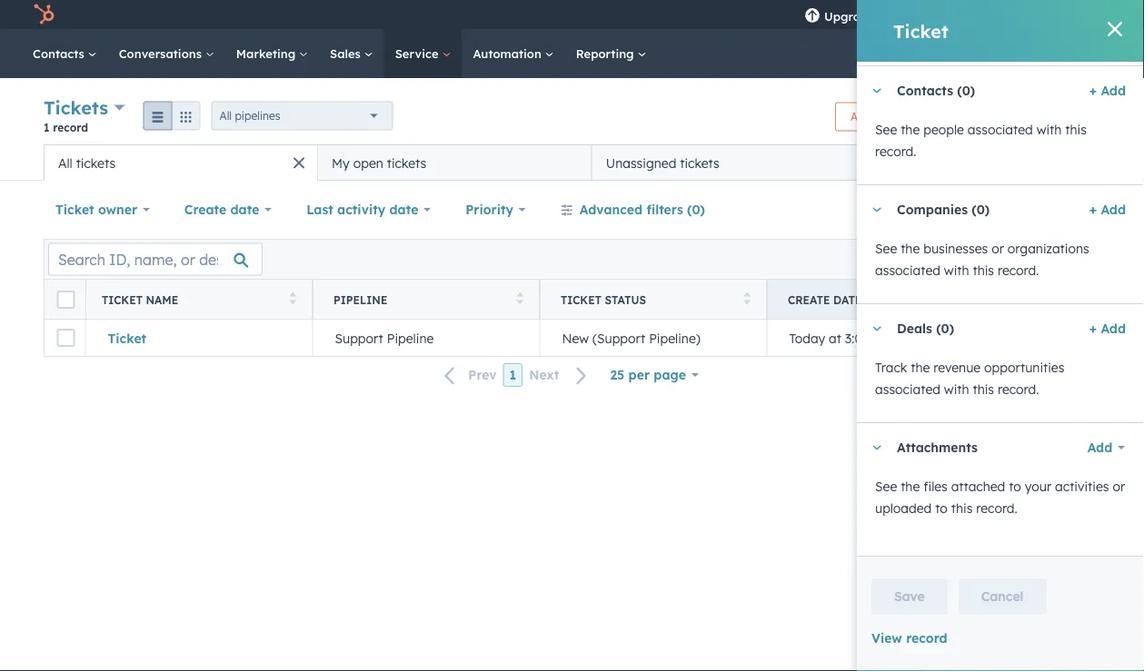 Task type: describe. For each thing, give the bounding box(es) containing it.
contacts link
[[22, 29, 108, 78]]

+ add button for see the people associated with this record.
[[1090, 80, 1127, 102]]

associated inside track the revenue opportunities associated with this record.
[[876, 382, 941, 398]]

edit
[[1019, 253, 1039, 266]]

or inside see the files attached to your activities or uploaded to this record.
[[1113, 479, 1126, 495]]

notifications image
[[1004, 8, 1020, 25]]

service link
[[384, 29, 462, 78]]

ticket owner
[[55, 202, 137, 218]]

pipeline)
[[649, 330, 701, 346]]

advanced filters (0) button
[[549, 192, 717, 228]]

+ add for track the revenue opportunities associated with this record.
[[1090, 321, 1127, 337]]

close image
[[1108, 22, 1123, 36]]

hubspot image
[[33, 4, 55, 25]]

or inside see the businesses or organizations associated with this record.
[[992, 241, 1005, 257]]

+ for see the people associated with this record.
[[1090, 83, 1098, 98]]

descending sort. press to sort ascending. image
[[972, 292, 978, 305]]

conversations link
[[108, 29, 225, 78]]

ticket status
[[561, 293, 647, 307]]

opportunities
[[985, 360, 1065, 376]]

1 horizontal spatial priority
[[1016, 293, 1071, 307]]

marketing
[[236, 46, 299, 61]]

priority button
[[454, 192, 538, 228]]

date inside popup button
[[390, 202, 419, 218]]

last activity date
[[307, 202, 419, 218]]

caret image for deals (0)
[[872, 327, 883, 331]]

1 for 1 record
[[44, 120, 50, 134]]

sales
[[330, 46, 364, 61]]

create for create date (pdt)
[[788, 293, 831, 307]]

see for see the businesses or organizations associated with this record.
[[876, 241, 898, 257]]

new (support pipeline)
[[562, 330, 701, 346]]

contacts for contacts
[[33, 46, 88, 61]]

this inside see the people associated with this record.
[[1066, 122, 1087, 138]]

date for create date (pdt)
[[834, 293, 862, 307]]

record. inside see the files attached to your activities or uploaded to this record.
[[977, 501, 1018, 517]]

hubspot link
[[22, 4, 68, 25]]

last
[[307, 202, 334, 218]]

1 press to sort. element from the left
[[290, 292, 296, 308]]

pipelines
[[235, 109, 280, 123]]

contacts (0)
[[897, 83, 976, 99]]

organizations
[[1008, 241, 1090, 257]]

deals (0)
[[897, 321, 955, 337]]

view record link
[[872, 631, 948, 647]]

contacts (0) button
[[857, 66, 1083, 115]]

my
[[332, 155, 350, 171]]

ticket
[[1057, 110, 1086, 124]]

(0) inside button
[[687, 202, 706, 218]]

all for all pipelines
[[220, 109, 232, 123]]

+ add button for see the businesses or organizations associated with this record.
[[1090, 199, 1127, 221]]

unassigned tickets
[[606, 155, 720, 171]]

upgrade image
[[805, 8, 821, 25]]

today at 3:09 pm
[[790, 330, 892, 346]]

your
[[1025, 479, 1052, 495]]

search button
[[1098, 38, 1128, 69]]

0 vertical spatial to
[[1010, 479, 1022, 495]]

advanced filters (0)
[[580, 202, 706, 218]]

with inside see the people associated with this record.
[[1037, 122, 1062, 138]]

this inside see the businesses or organizations associated with this record.
[[973, 263, 995, 279]]

support
[[335, 330, 384, 346]]

last activity date button
[[295, 192, 443, 228]]

name
[[146, 293, 178, 307]]

ticket name
[[102, 293, 178, 307]]

(3/5)
[[968, 155, 999, 170]]

+ add button for track the revenue opportunities associated with this record.
[[1090, 318, 1127, 340]]

create date
[[184, 202, 259, 218]]

group inside tickets banner
[[143, 101, 201, 130]]

tickets
[[44, 96, 108, 119]]

bob builder image
[[1042, 6, 1058, 23]]

record. inside track the revenue opportunities associated with this record.
[[998, 382, 1040, 398]]

cancel
[[982, 589, 1024, 605]]

25 per page button
[[599, 357, 711, 394]]

press to sort. image
[[290, 292, 296, 305]]

with inside track the revenue opportunities associated with this record.
[[945, 382, 970, 398]]

create ticket
[[1020, 110, 1086, 124]]

attached
[[952, 479, 1006, 495]]

new (support pipeline) button
[[540, 320, 767, 356]]

support pipeline button
[[313, 320, 540, 356]]

with inside see the businesses or organizations associated with this record.
[[945, 263, 970, 279]]

all tickets
[[58, 155, 116, 171]]

view
[[872, 631, 903, 647]]

actions button
[[836, 102, 915, 131]]

record. inside see the businesses or organizations associated with this record.
[[998, 263, 1040, 279]]

tickets inside my open tickets button
[[387, 155, 427, 171]]

1 button
[[503, 364, 523, 387]]

this inside track the revenue opportunities associated with this record.
[[973, 382, 995, 398]]

automation link
[[462, 29, 565, 78]]

companies
[[897, 202, 968, 218]]

create for create date
[[184, 202, 227, 218]]

per
[[629, 367, 650, 383]]

ticket link
[[108, 330, 291, 346]]

ticket for ticket name
[[102, 293, 143, 307]]

people
[[924, 122, 965, 138]]

the for revenue
[[911, 360, 930, 376]]

press to sort. image for ticket status
[[744, 292, 751, 305]]

apple button
[[1031, 0, 1121, 29]]

this inside see the files attached to your activities or uploaded to this record.
[[952, 501, 973, 517]]

see the businesses or organizations associated with this record.
[[876, 241, 1090, 279]]

revenue
[[934, 360, 981, 376]]

files
[[924, 479, 948, 495]]

reporting link
[[565, 29, 658, 78]]

companies (0) button
[[857, 185, 1083, 234]]

next
[[529, 368, 560, 383]]

1 vertical spatial to
[[936, 501, 948, 517]]

(0) for companies (0)
[[972, 202, 990, 218]]

status
[[605, 293, 647, 307]]



Task type: locate. For each thing, give the bounding box(es) containing it.
priority inside popup button
[[466, 202, 514, 218]]

2 vertical spatial + add
[[1090, 321, 1127, 337]]

associated up (3/5)
[[968, 122, 1034, 138]]

1 inside tickets banner
[[44, 120, 50, 134]]

track the revenue opportunities associated with this record.
[[876, 360, 1065, 398]]

ticket
[[894, 20, 949, 42], [55, 202, 94, 218], [102, 293, 143, 307], [561, 293, 602, 307], [108, 330, 146, 346]]

the for businesses
[[901, 241, 920, 257]]

attachments
[[897, 440, 978, 456]]

view
[[934, 155, 964, 170]]

export button
[[938, 248, 996, 271]]

1 vertical spatial record
[[907, 631, 948, 647]]

+ add
[[1090, 83, 1127, 98], [1090, 202, 1127, 218], [1090, 321, 1127, 337]]

(0)
[[958, 83, 976, 99], [687, 202, 706, 218], [972, 202, 990, 218], [937, 321, 955, 337]]

date for create date
[[231, 202, 259, 218]]

2 horizontal spatial tickets
[[680, 155, 720, 171]]

pipeline inside "support pipeline" button
[[387, 330, 434, 346]]

create down all tickets button
[[184, 202, 227, 218]]

0 vertical spatial associated
[[968, 122, 1034, 138]]

+ add button
[[1090, 80, 1127, 102], [1090, 199, 1127, 221], [1090, 318, 1127, 340]]

new
[[562, 330, 589, 346]]

prev
[[468, 368, 497, 383]]

create for create ticket
[[1020, 110, 1054, 124]]

0 horizontal spatial tickets
[[76, 155, 116, 171]]

1 vertical spatial caret image
[[872, 327, 883, 331]]

1 horizontal spatial or
[[1113, 479, 1126, 495]]

1 see from the top
[[876, 122, 898, 138]]

ticket up 'contacts (0)'
[[894, 20, 949, 42]]

activities
[[1056, 479, 1110, 495]]

1 caret image from the top
[[872, 88, 883, 93]]

owner
[[98, 202, 137, 218]]

1 horizontal spatial record
[[907, 631, 948, 647]]

0 vertical spatial pipeline
[[334, 293, 388, 307]]

page
[[654, 367, 687, 383]]

my open tickets
[[332, 155, 427, 171]]

ticket left "name"
[[102, 293, 143, 307]]

see for see the files attached to your activities or uploaded to this record.
[[876, 479, 898, 495]]

add for see the businesses or organizations associated with this record.
[[1101, 202, 1127, 218]]

reporting
[[576, 46, 638, 61]]

date right activity
[[390, 202, 419, 218]]

group
[[143, 101, 201, 130]]

0 horizontal spatial all
[[58, 155, 72, 171]]

priority down edit columns
[[1016, 293, 1071, 307]]

date inside "popup button"
[[231, 202, 259, 218]]

2 vertical spatial create
[[788, 293, 831, 307]]

all inside button
[[58, 155, 72, 171]]

ticket owner button
[[44, 192, 162, 228]]

date left (pdt)
[[834, 293, 862, 307]]

25 per page
[[610, 367, 687, 383]]

0 vertical spatial record
[[53, 120, 88, 134]]

1 vertical spatial 1
[[510, 367, 517, 383]]

0 vertical spatial priority
[[466, 202, 514, 218]]

help button
[[936, 0, 967, 29]]

0 horizontal spatial or
[[992, 241, 1005, 257]]

support pipeline
[[335, 330, 434, 346]]

companies (0)
[[897, 202, 990, 218]]

caret image up the 'actions' popup button
[[872, 88, 883, 93]]

all left pipelines
[[220, 109, 232, 123]]

this
[[1066, 122, 1087, 138], [973, 263, 995, 279], [973, 382, 995, 398], [952, 501, 973, 517]]

to
[[1010, 479, 1022, 495], [936, 501, 948, 517]]

2 + add from the top
[[1090, 202, 1127, 218]]

0 horizontal spatial record
[[53, 120, 88, 134]]

record. down the 'actions' popup button
[[876, 143, 917, 159]]

press to sort. image
[[517, 292, 524, 305], [744, 292, 751, 305]]

caret image inside contacts (0) dropdown button
[[872, 88, 883, 93]]

automation
[[473, 46, 545, 61]]

3 + add from the top
[[1090, 321, 1127, 337]]

view record
[[872, 631, 948, 647]]

0 vertical spatial all
[[220, 109, 232, 123]]

the right track
[[911, 360, 930, 376]]

record. down opportunities
[[998, 382, 1040, 398]]

tickets up filters
[[680, 155, 720, 171]]

1 caret image from the top
[[872, 208, 883, 212]]

date
[[231, 202, 259, 218], [390, 202, 419, 218], [834, 293, 862, 307]]

2 vertical spatial +
[[1090, 321, 1098, 337]]

ticket for ticket owner
[[55, 202, 94, 218]]

+ for see the businesses or organizations associated with this record.
[[1090, 202, 1098, 218]]

at
[[829, 330, 842, 346]]

1 vertical spatial + add button
[[1090, 199, 1127, 221]]

record. down attached
[[977, 501, 1018, 517]]

or right activities
[[1113, 479, 1126, 495]]

notifications button
[[997, 0, 1027, 29]]

sales link
[[319, 29, 384, 78]]

1 press to sort. image from the left
[[517, 292, 524, 305]]

+ add for see the businesses or organizations associated with this record.
[[1090, 202, 1127, 218]]

caret image right 3:09
[[872, 327, 883, 331]]

1 vertical spatial caret image
[[872, 446, 883, 450]]

1 vertical spatial + add
[[1090, 202, 1127, 218]]

0 horizontal spatial priority
[[466, 202, 514, 218]]

2 horizontal spatial press to sort. element
[[744, 292, 751, 308]]

0 horizontal spatial contacts
[[33, 46, 88, 61]]

create inside create date "popup button"
[[184, 202, 227, 218]]

contacts down hubspot link
[[33, 46, 88, 61]]

create inside create ticket button
[[1020, 110, 1054, 124]]

help image
[[943, 8, 959, 25]]

caret image for attachments
[[872, 446, 883, 450]]

caret image left attachments
[[872, 446, 883, 450]]

create up today
[[788, 293, 831, 307]]

save button
[[872, 579, 948, 616]]

1 horizontal spatial date
[[390, 202, 419, 218]]

associated inside see the businesses or organizations associated with this record.
[[876, 263, 941, 279]]

1 vertical spatial contacts
[[897, 83, 954, 99]]

or left edit
[[992, 241, 1005, 257]]

1 horizontal spatial tickets
[[387, 155, 427, 171]]

next button
[[523, 364, 599, 388]]

pipeline right support
[[387, 330, 434, 346]]

(0) up import
[[958, 83, 976, 99]]

1 horizontal spatial all
[[220, 109, 232, 123]]

0 horizontal spatial create
[[184, 202, 227, 218]]

caret image for contacts (0)
[[872, 88, 883, 93]]

with
[[1037, 122, 1062, 138], [945, 263, 970, 279], [945, 382, 970, 398]]

pipeline up support
[[334, 293, 388, 307]]

marketplaces image
[[905, 8, 921, 25]]

3:09
[[845, 330, 870, 346]]

cancel button
[[959, 579, 1047, 616]]

ticket down ticket name
[[108, 330, 146, 346]]

+ down edit columns button
[[1090, 321, 1098, 337]]

2 vertical spatial with
[[945, 382, 970, 398]]

3 see from the top
[[876, 479, 898, 495]]

record down tickets
[[53, 120, 88, 134]]

see for see the people associated with this record.
[[876, 122, 898, 138]]

export
[[950, 253, 984, 266]]

2 vertical spatial associated
[[876, 382, 941, 398]]

caret image left companies
[[872, 208, 883, 212]]

1 vertical spatial with
[[945, 263, 970, 279]]

0 vertical spatial 1
[[44, 120, 50, 134]]

+ add up edit columns button
[[1090, 202, 1127, 218]]

record right view
[[907, 631, 948, 647]]

actions
[[851, 110, 889, 124]]

the left the people
[[901, 122, 920, 138]]

activity
[[337, 202, 386, 218]]

0 vertical spatial + add
[[1090, 83, 1127, 98]]

filters
[[647, 202, 684, 218]]

deals (0) button
[[857, 304, 1083, 354]]

ticket up new
[[561, 293, 602, 307]]

create
[[1020, 110, 1054, 124], [184, 202, 227, 218], [788, 293, 831, 307]]

0 horizontal spatial press to sort. element
[[290, 292, 296, 308]]

1 right prev
[[510, 367, 517, 383]]

see
[[876, 122, 898, 138], [876, 241, 898, 257], [876, 479, 898, 495]]

(support
[[593, 330, 646, 346]]

1 horizontal spatial to
[[1010, 479, 1022, 495]]

2 press to sort. element from the left
[[517, 292, 524, 308]]

1 vertical spatial associated
[[876, 263, 941, 279]]

tickets right open
[[387, 155, 427, 171]]

1 down tickets
[[44, 120, 50, 134]]

tickets for all tickets
[[76, 155, 116, 171]]

1 horizontal spatial press to sort. element
[[517, 292, 524, 308]]

record inside tickets banner
[[53, 120, 88, 134]]

the for people
[[901, 122, 920, 138]]

(0) for deals (0)
[[937, 321, 955, 337]]

0 vertical spatial create
[[1020, 110, 1054, 124]]

caret image inside attachments dropdown button
[[872, 446, 883, 450]]

tickets button
[[44, 95, 125, 121]]

2 horizontal spatial date
[[834, 293, 862, 307]]

add view (3/5) button
[[874, 145, 1022, 181]]

contacts for contacts (0)
[[897, 83, 954, 99]]

(0) right filters
[[687, 202, 706, 218]]

see the people associated with this record.
[[876, 122, 1087, 159]]

associated inside see the people associated with this record.
[[968, 122, 1034, 138]]

all down 1 record
[[58, 155, 72, 171]]

2 horizontal spatial create
[[1020, 110, 1054, 124]]

pipeline
[[334, 293, 388, 307], [387, 330, 434, 346]]

2 + from the top
[[1090, 202, 1098, 218]]

+ add down edit columns button
[[1090, 321, 1127, 337]]

ticket left owner
[[55, 202, 94, 218]]

all
[[220, 109, 232, 123], [58, 155, 72, 171]]

import button
[[926, 102, 994, 131]]

1 inside button
[[510, 367, 517, 383]]

0 horizontal spatial to
[[936, 501, 948, 517]]

press to sort. image for pipeline
[[517, 292, 524, 305]]

0 vertical spatial +
[[1090, 83, 1098, 98]]

0 vertical spatial contacts
[[33, 46, 88, 61]]

add for track the revenue opportunities associated with this record.
[[1101, 321, 1127, 337]]

record for 1 record
[[53, 120, 88, 134]]

(0) for contacts (0)
[[958, 83, 976, 99]]

caret image inside the "companies (0)" dropdown button
[[872, 208, 883, 212]]

menu containing apple
[[792, 0, 1123, 29]]

0 horizontal spatial 1
[[44, 120, 50, 134]]

attachments button
[[857, 424, 1069, 473]]

1 tickets from the left
[[76, 155, 116, 171]]

unassigned
[[606, 155, 677, 171]]

Search HubSpot search field
[[889, 38, 1112, 69]]

tickets banner
[[44, 95, 1101, 145]]

descending sort. press to sort ascending. element
[[972, 292, 978, 308]]

1 + add from the top
[[1090, 83, 1127, 98]]

priority down my open tickets button
[[466, 202, 514, 218]]

the up uploaded
[[901, 479, 920, 495]]

menu
[[792, 0, 1123, 29]]

1 vertical spatial all
[[58, 155, 72, 171]]

or
[[992, 241, 1005, 257], [1113, 479, 1126, 495]]

see up uploaded
[[876, 479, 898, 495]]

2 see from the top
[[876, 241, 898, 257]]

pagination navigation
[[434, 364, 599, 388]]

3 press to sort. element from the left
[[744, 292, 751, 308]]

2 tickets from the left
[[387, 155, 427, 171]]

(pdt)
[[866, 293, 895, 307]]

1 vertical spatial priority
[[1016, 293, 1071, 307]]

save
[[895, 589, 925, 605]]

associated down track
[[876, 382, 941, 398]]

caret image
[[872, 208, 883, 212], [872, 327, 883, 331]]

3 + from the top
[[1090, 321, 1098, 337]]

press to sort. element for ticket status
[[744, 292, 751, 308]]

press to sort. element for pipeline
[[517, 292, 524, 308]]

3 + add button from the top
[[1090, 318, 1127, 340]]

2 caret image from the top
[[872, 446, 883, 450]]

+ add for see the people associated with this record.
[[1090, 83, 1127, 98]]

search image
[[1107, 47, 1119, 60]]

1 vertical spatial pipeline
[[387, 330, 434, 346]]

2 vertical spatial see
[[876, 479, 898, 495]]

1 vertical spatial +
[[1090, 202, 1098, 218]]

see left the people
[[876, 122, 898, 138]]

the inside see the files attached to your activities or uploaded to this record.
[[901, 479, 920, 495]]

associated
[[968, 122, 1034, 138], [876, 263, 941, 279], [876, 382, 941, 398]]

2 press to sort. image from the left
[[744, 292, 751, 305]]

edit columns button
[[1007, 248, 1097, 271]]

1 horizontal spatial 1
[[510, 367, 517, 383]]

the inside see the people associated with this record.
[[901, 122, 920, 138]]

press to sort. element
[[290, 292, 296, 308], [517, 292, 524, 308], [744, 292, 751, 308]]

0 vertical spatial with
[[1037, 122, 1062, 138]]

service
[[395, 46, 442, 61]]

1 horizontal spatial create
[[788, 293, 831, 307]]

the inside see the businesses or organizations associated with this record.
[[901, 241, 920, 257]]

+ for track the revenue opportunities associated with this record.
[[1090, 321, 1098, 337]]

(0) right deals
[[937, 321, 955, 337]]

caret image for companies (0)
[[872, 208, 883, 212]]

all pipelines button
[[211, 101, 393, 130]]

the for files
[[901, 479, 920, 495]]

to down files
[[936, 501, 948, 517]]

ticket for ticket status
[[561, 293, 602, 307]]

+ add button down edit columns button
[[1090, 318, 1127, 340]]

1 for 1
[[510, 367, 517, 383]]

+ add down search button
[[1090, 83, 1127, 98]]

settings image
[[973, 8, 990, 24]]

see the files attached to your activities or uploaded to this record.
[[876, 479, 1126, 517]]

1 vertical spatial create
[[184, 202, 227, 218]]

0 vertical spatial caret image
[[872, 208, 883, 212]]

1 vertical spatial see
[[876, 241, 898, 257]]

1 horizontal spatial press to sort. image
[[744, 292, 751, 305]]

+ down search button
[[1090, 83, 1098, 98]]

upgrade
[[825, 9, 876, 24]]

all for all tickets
[[58, 155, 72, 171]]

2 vertical spatial + add button
[[1090, 318, 1127, 340]]

caret image
[[872, 88, 883, 93], [872, 446, 883, 450]]

add view (3/5)
[[905, 155, 999, 170]]

contacts inside dropdown button
[[897, 83, 954, 99]]

see inside see the businesses or organizations associated with this record.
[[876, 241, 898, 257]]

0 vertical spatial or
[[992, 241, 1005, 257]]

1 record
[[44, 120, 88, 134]]

the down companies
[[901, 241, 920, 257]]

0 vertical spatial caret image
[[872, 88, 883, 93]]

all tickets button
[[44, 145, 318, 181]]

+ add button down search button
[[1090, 80, 1127, 102]]

caret image inside deals (0) dropdown button
[[872, 327, 883, 331]]

businesses
[[924, 241, 989, 257]]

1 + add button from the top
[[1090, 80, 1127, 102]]

0 vertical spatial + add button
[[1090, 80, 1127, 102]]

1 vertical spatial or
[[1113, 479, 1126, 495]]

0 vertical spatial see
[[876, 122, 898, 138]]

create date button
[[173, 192, 284, 228]]

(0) up businesses at the right
[[972, 202, 990, 218]]

apple
[[1062, 7, 1094, 22]]

marketing link
[[225, 29, 319, 78]]

see up (pdt)
[[876, 241, 898, 257]]

1 + from the top
[[1090, 83, 1098, 98]]

create left ticket
[[1020, 110, 1054, 124]]

25
[[610, 367, 625, 383]]

2 + add button from the top
[[1090, 199, 1127, 221]]

see inside see the people associated with this record.
[[876, 122, 898, 138]]

to left your
[[1010, 479, 1022, 495]]

Search ID, name, or description search field
[[48, 243, 263, 276]]

my open tickets button
[[318, 145, 592, 181]]

+ up edit columns button
[[1090, 202, 1098, 218]]

deals
[[897, 321, 933, 337]]

record. inside see the people associated with this record.
[[876, 143, 917, 159]]

add button
[[1076, 430, 1127, 466]]

date left last
[[231, 202, 259, 218]]

all inside popup button
[[220, 109, 232, 123]]

contacts up import button
[[897, 83, 954, 99]]

1 horizontal spatial contacts
[[897, 83, 954, 99]]

today at 3:09 pm button
[[767, 320, 995, 356]]

associated up (pdt)
[[876, 263, 941, 279]]

0 horizontal spatial date
[[231, 202, 259, 218]]

the inside track the revenue opportunities associated with this record.
[[911, 360, 930, 376]]

0 horizontal spatial press to sort. image
[[517, 292, 524, 305]]

+ add button up edit columns button
[[1090, 199, 1127, 221]]

ticket inside ticket owner popup button
[[55, 202, 94, 218]]

edit columns
[[1019, 253, 1085, 266]]

record. down organizations
[[998, 263, 1040, 279]]

record for view record
[[907, 631, 948, 647]]

tickets inside unassigned tickets button
[[680, 155, 720, 171]]

see inside see the files attached to your activities or uploaded to this record.
[[876, 479, 898, 495]]

2 caret image from the top
[[872, 327, 883, 331]]

3 tickets from the left
[[680, 155, 720, 171]]

all pipelines
[[220, 109, 280, 123]]

create date (pdt)
[[788, 293, 895, 307]]

tickets down 1 record
[[76, 155, 116, 171]]

tickets for unassigned tickets
[[680, 155, 720, 171]]

prev button
[[434, 364, 503, 388]]

add for see the people associated with this record.
[[1101, 83, 1127, 98]]

tickets inside all tickets button
[[76, 155, 116, 171]]



Task type: vqa. For each thing, say whether or not it's contained in the screenshot.


